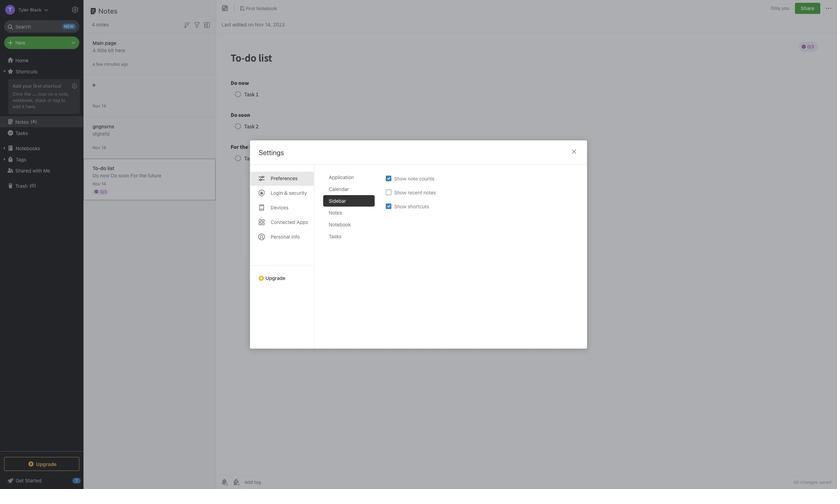 Task type: describe. For each thing, give the bounding box(es) containing it.
tasks button
[[0, 127, 83, 139]]

...
[[32, 91, 37, 97]]

security
[[289, 190, 307, 196]]

notes inside note list element
[[99, 7, 118, 15]]

a few minutes ago
[[93, 61, 128, 67]]

login
[[271, 190, 283, 196]]

future
[[148, 173, 161, 178]]

add a reminder image
[[220, 478, 229, 487]]

to-
[[93, 165, 100, 171]]

you
[[782, 5, 790, 11]]

icon
[[38, 91, 47, 97]]

saved
[[820, 480, 832, 485]]

application
[[329, 174, 354, 180]]

shared with me link
[[0, 165, 83, 176]]

calendar tab
[[323, 183, 375, 195]]

) for notes
[[35, 119, 37, 124]]

notebooks link
[[0, 143, 83, 154]]

here.
[[26, 104, 36, 109]]

shared
[[15, 168, 31, 174]]

recent
[[408, 190, 422, 195]]

note,
[[58, 91, 69, 97]]

first
[[33, 83, 42, 89]]

now
[[100, 173, 109, 178]]

bit
[[108, 47, 114, 53]]

first notebook
[[246, 5, 277, 11]]

14,
[[265, 21, 272, 27]]

tasks inside tab
[[329, 234, 342, 240]]

shortcuts button
[[0, 66, 83, 77]]

note
[[408, 176, 418, 182]]

connected
[[271, 219, 296, 225]]

settings image
[[71, 6, 79, 14]]

main
[[93, 40, 104, 46]]

main page a little bit here
[[93, 40, 125, 53]]

calendar
[[329, 186, 349, 192]]

e
[[93, 82, 95, 88]]

notebook,
[[13, 97, 34, 103]]

tags
[[16, 156, 26, 162]]

notes inside note list element
[[96, 22, 109, 28]]

the inside group
[[24, 91, 31, 97]]

Search text field
[[9, 20, 75, 33]]

&
[[284, 190, 288, 196]]

add
[[13, 83, 21, 89]]

notebook inside button
[[257, 5, 277, 11]]

shared with me
[[15, 168, 50, 174]]

notebook inside tab
[[329, 222, 351, 228]]

nov up "0/3"
[[93, 181, 100, 186]]

on inside icon on a note, notebook, stack or tag to add it here.
[[48, 91, 53, 97]]

last
[[222, 21, 231, 27]]

here
[[115, 47, 125, 53]]

stack
[[35, 97, 46, 103]]

show note counts
[[394, 176, 435, 182]]

share button
[[796, 3, 821, 14]]

nov inside note window element
[[255, 21, 264, 27]]

14 for gngnsrns
[[102, 145, 106, 150]]

on inside note window element
[[248, 21, 254, 27]]

1 do from the left
[[93, 173, 99, 178]]

tasks inside button
[[15, 130, 28, 136]]

changes
[[801, 480, 818, 485]]

show shortcuts
[[394, 203, 429, 209]]

page
[[105, 40, 116, 46]]

last edited on nov 14, 2023
[[222, 21, 285, 27]]

Note Editor text field
[[216, 33, 838, 475]]

3 nov 14 from the top
[[93, 181, 106, 186]]

( for notes
[[30, 119, 32, 124]]

expand notebooks image
[[2, 146, 7, 151]]

do
[[100, 165, 106, 171]]

list
[[108, 165, 114, 171]]

add
[[13, 104, 21, 109]]

to-do list do now do soon for the future
[[93, 165, 161, 178]]

only you
[[771, 5, 790, 11]]

2 do from the left
[[111, 173, 117, 178]]

home
[[15, 57, 29, 63]]

add tag image
[[232, 478, 241, 487]]

trash ( 0 )
[[15, 183, 36, 189]]

the inside to-do list do now do soon for the future
[[139, 173, 147, 178]]

click
[[13, 91, 23, 97]]

personal
[[271, 234, 290, 240]]

home link
[[0, 55, 84, 66]]

sfgnsfd
[[93, 131, 109, 137]]

a inside icon on a note, notebook, stack or tag to add it here.
[[55, 91, 57, 97]]

devices
[[271, 205, 289, 211]]

expand note image
[[221, 4, 229, 13]]

edited
[[233, 21, 247, 27]]



Task type: vqa. For each thing, say whether or not it's contained in the screenshot.
Last
yes



Task type: locate. For each thing, give the bounding box(es) containing it.
2 horizontal spatial notes
[[329, 210, 342, 216]]

0 horizontal spatial tasks
[[15, 130, 28, 136]]

0 horizontal spatial on
[[48, 91, 53, 97]]

1 vertical spatial 14
[[102, 145, 106, 150]]

new button
[[4, 37, 79, 49]]

show right the show note counts checkbox
[[394, 176, 407, 182]]

notes
[[99, 7, 118, 15], [15, 119, 29, 125], [329, 210, 342, 216]]

preferences
[[271, 175, 298, 181]]

0 vertical spatial 14
[[102, 103, 106, 108]]

0/3
[[100, 189, 107, 194]]

1 horizontal spatial upgrade button
[[250, 266, 314, 284]]

settings
[[259, 149, 284, 157]]

gngnsrns
[[93, 123, 114, 129]]

Show recent notes checkbox
[[386, 190, 392, 195]]

Show shortcuts checkbox
[[386, 204, 392, 209]]

application tab
[[323, 172, 375, 183]]

show for show note counts
[[394, 176, 407, 182]]

14
[[102, 103, 106, 108], [102, 145, 106, 150], [102, 181, 106, 186]]

show recent notes
[[394, 190, 436, 195]]

notes inside notes ( 4 )
[[15, 119, 29, 125]]

to
[[61, 97, 65, 103]]

0 horizontal spatial upgrade button
[[4, 457, 79, 471]]

( for trash
[[29, 183, 31, 188]]

only
[[771, 5, 781, 11]]

1 vertical spatial on
[[48, 91, 53, 97]]

little
[[97, 47, 107, 53]]

2 vertical spatial show
[[394, 203, 407, 209]]

upgrade button
[[250, 266, 314, 284], [4, 457, 79, 471]]

14 up "0/3"
[[102, 181, 106, 186]]

the right for
[[139, 173, 147, 178]]

group
[[0, 77, 83, 117]]

3 14 from the top
[[102, 181, 106, 186]]

shortcuts
[[408, 203, 429, 209]]

on
[[248, 21, 254, 27], [48, 91, 53, 97]]

trash
[[15, 183, 28, 189]]

3 show from the top
[[394, 203, 407, 209]]

first
[[246, 5, 255, 11]]

new
[[15, 40, 25, 46]]

nov
[[255, 21, 264, 27], [93, 103, 100, 108], [93, 145, 100, 150], [93, 181, 100, 186]]

1 vertical spatial notebook
[[329, 222, 351, 228]]

1 horizontal spatial tasks
[[329, 234, 342, 240]]

1 horizontal spatial the
[[139, 173, 147, 178]]

apps
[[297, 219, 308, 225]]

tree
[[0, 55, 84, 451]]

(
[[30, 119, 32, 124], [29, 183, 31, 188]]

( inside trash ( 0 )
[[29, 183, 31, 188]]

2 vertical spatial notes
[[329, 210, 342, 216]]

1 vertical spatial (
[[29, 183, 31, 188]]

ago
[[121, 61, 128, 67]]

close image
[[570, 148, 579, 156]]

1 vertical spatial a
[[55, 91, 57, 97]]

info
[[292, 234, 300, 240]]

tab list containing preferences
[[250, 165, 315, 349]]

show for show shortcuts
[[394, 203, 407, 209]]

14 for e
[[102, 103, 106, 108]]

0 vertical spatial on
[[248, 21, 254, 27]]

the left ...
[[24, 91, 31, 97]]

notes up 4 notes
[[99, 7, 118, 15]]

for
[[131, 173, 138, 178]]

tasks down notebook tab
[[329, 234, 342, 240]]

nov 14 up "0/3"
[[93, 181, 106, 186]]

Show note counts checkbox
[[386, 176, 392, 181]]

( inside notes ( 4 )
[[30, 119, 32, 124]]

show
[[394, 176, 407, 182], [394, 190, 407, 195], [394, 203, 407, 209]]

1 vertical spatial notes
[[424, 190, 436, 195]]

0 vertical spatial show
[[394, 176, 407, 182]]

1 vertical spatial nov 14
[[93, 145, 106, 150]]

tag
[[53, 97, 60, 103]]

shortcuts
[[16, 68, 38, 74]]

1 horizontal spatial notes
[[99, 7, 118, 15]]

connected apps
[[271, 219, 308, 225]]

0 vertical spatial upgrade
[[266, 275, 286, 281]]

nov down sfgnsfd
[[93, 145, 100, 150]]

share
[[801, 5, 815, 11]]

the
[[24, 91, 31, 97], [139, 173, 147, 178]]

None search field
[[9, 20, 75, 33]]

14 down sfgnsfd
[[102, 145, 106, 150]]

nov 14 up the gngnsrns
[[93, 103, 106, 108]]

1 horizontal spatial upgrade
[[266, 275, 286, 281]]

shortcut
[[43, 83, 61, 89]]

tasks
[[15, 130, 28, 136], [329, 234, 342, 240]]

0 horizontal spatial upgrade
[[36, 461, 57, 467]]

do
[[93, 173, 99, 178], [111, 173, 117, 178]]

0 horizontal spatial 4
[[32, 119, 35, 124]]

0
[[31, 183, 34, 188]]

0 vertical spatial the
[[24, 91, 31, 97]]

0 vertical spatial notebook
[[257, 5, 277, 11]]

) up tasks button
[[35, 119, 37, 124]]

1 show from the top
[[394, 176, 407, 182]]

tab list for calendar
[[250, 165, 315, 349]]

1 vertical spatial 4
[[32, 119, 35, 124]]

notes down counts at the top right of page
[[424, 190, 436, 195]]

show right show shortcuts "option"
[[394, 203, 407, 209]]

4 inside note list element
[[92, 22, 95, 28]]

1 horizontal spatial a
[[93, 61, 95, 67]]

4
[[92, 22, 95, 28], [32, 119, 35, 124]]

0 horizontal spatial notes
[[96, 22, 109, 28]]

show right show recent notes checkbox
[[394, 190, 407, 195]]

nov 14 down sfgnsfd
[[93, 145, 106, 150]]

nov 14 for gngnsrns
[[93, 145, 106, 150]]

upgrade button inside 'tab list'
[[250, 266, 314, 284]]

show for show recent notes
[[394, 190, 407, 195]]

notebook right first
[[257, 5, 277, 11]]

2 nov 14 from the top
[[93, 145, 106, 150]]

tasks down notes ( 4 )
[[15, 130, 28, 136]]

group containing add your first shortcut
[[0, 77, 83, 117]]

0 vertical spatial upgrade button
[[250, 266, 314, 284]]

4 up main
[[92, 22, 95, 28]]

a up "tag"
[[55, 91, 57, 97]]

note window element
[[216, 0, 838, 490]]

0 vertical spatial )
[[35, 119, 37, 124]]

1 vertical spatial show
[[394, 190, 407, 195]]

14 up the gngnsrns
[[102, 103, 106, 108]]

2 14 from the top
[[102, 145, 106, 150]]

0 horizontal spatial tab list
[[250, 165, 315, 349]]

0 horizontal spatial the
[[24, 91, 31, 97]]

notes ( 4 )
[[15, 119, 37, 125]]

tasks tab
[[323, 231, 375, 242]]

2 vertical spatial 14
[[102, 181, 106, 186]]

1 14 from the top
[[102, 103, 106, 108]]

1 vertical spatial )
[[34, 183, 36, 188]]

click the ...
[[13, 91, 37, 97]]

on up or
[[48, 91, 53, 97]]

notebooks
[[16, 145, 40, 151]]

a inside note list element
[[93, 61, 95, 67]]

few
[[96, 61, 103, 67]]

1 vertical spatial notes
[[15, 119, 29, 125]]

0 vertical spatial notes
[[96, 22, 109, 28]]

sidebar tab
[[323, 195, 375, 207]]

all changes saved
[[794, 480, 832, 485]]

4 up tasks button
[[32, 119, 35, 124]]

( down here.
[[30, 119, 32, 124]]

notes down it
[[15, 119, 29, 125]]

0 vertical spatial tasks
[[15, 130, 28, 136]]

expand tags image
[[2, 157, 7, 162]]

0 vertical spatial 4
[[92, 22, 95, 28]]

nov 14 for e
[[93, 103, 106, 108]]

1 nov 14 from the top
[[93, 103, 106, 108]]

a
[[93, 47, 96, 53]]

) inside trash ( 0 )
[[34, 183, 36, 188]]

first notebook button
[[237, 3, 280, 13]]

it
[[22, 104, 24, 109]]

1 horizontal spatial 4
[[92, 22, 95, 28]]

icon on a note, notebook, stack or tag to add it here.
[[13, 91, 69, 109]]

login & security
[[271, 190, 307, 196]]

do down to-
[[93, 173, 99, 178]]

4 notes
[[92, 22, 109, 28]]

notebook tab
[[323, 219, 375, 230]]

minutes
[[104, 61, 120, 67]]

with
[[33, 168, 42, 174]]

0 vertical spatial notes
[[99, 7, 118, 15]]

notes tab
[[323, 207, 375, 219]]

your
[[22, 83, 32, 89]]

( right trash
[[29, 183, 31, 188]]

soon
[[118, 173, 129, 178]]

tree containing home
[[0, 55, 84, 451]]

0 vertical spatial nov 14
[[93, 103, 106, 108]]

tags button
[[0, 154, 83, 165]]

0 horizontal spatial do
[[93, 173, 99, 178]]

note list element
[[84, 0, 216, 490]]

0 vertical spatial a
[[93, 61, 95, 67]]

notebook down notes tab
[[329, 222, 351, 228]]

2023
[[273, 21, 285, 27]]

tab list
[[250, 165, 315, 349], [323, 172, 381, 349]]

1 vertical spatial the
[[139, 173, 147, 178]]

notes down sidebar
[[329, 210, 342, 216]]

) for trash
[[34, 183, 36, 188]]

) inside notes ( 4 )
[[35, 119, 37, 124]]

tab list containing application
[[323, 172, 381, 349]]

0 horizontal spatial notebook
[[257, 5, 277, 11]]

notes inside notes tab
[[329, 210, 342, 216]]

2 show from the top
[[394, 190, 407, 195]]

0 horizontal spatial notes
[[15, 119, 29, 125]]

0 vertical spatial (
[[30, 119, 32, 124]]

1 vertical spatial upgrade button
[[4, 457, 79, 471]]

1 horizontal spatial notebook
[[329, 222, 351, 228]]

1 horizontal spatial on
[[248, 21, 254, 27]]

1 horizontal spatial tab list
[[323, 172, 381, 349]]

tab list for show note counts
[[323, 172, 381, 349]]

nov 14
[[93, 103, 106, 108], [93, 145, 106, 150], [93, 181, 106, 186]]

1 vertical spatial upgrade
[[36, 461, 57, 467]]

1 vertical spatial tasks
[[329, 234, 342, 240]]

upgrade
[[266, 275, 286, 281], [36, 461, 57, 467]]

nov down the e
[[93, 103, 100, 108]]

or
[[48, 97, 52, 103]]

notes up main
[[96, 22, 109, 28]]

1 horizontal spatial notes
[[424, 190, 436, 195]]

gngnsrns sfgnsfd
[[93, 123, 114, 137]]

a
[[93, 61, 95, 67], [55, 91, 57, 97]]

counts
[[419, 176, 435, 182]]

4 inside notes ( 4 )
[[32, 119, 35, 124]]

do down list at top
[[111, 173, 117, 178]]

) right trash
[[34, 183, 36, 188]]

1 horizontal spatial do
[[111, 173, 117, 178]]

2 vertical spatial nov 14
[[93, 181, 106, 186]]

0 horizontal spatial a
[[55, 91, 57, 97]]

a left few
[[93, 61, 95, 67]]

sidebar
[[329, 198, 346, 204]]

nov left 14,
[[255, 21, 264, 27]]

all
[[794, 480, 799, 485]]

on right edited
[[248, 21, 254, 27]]



